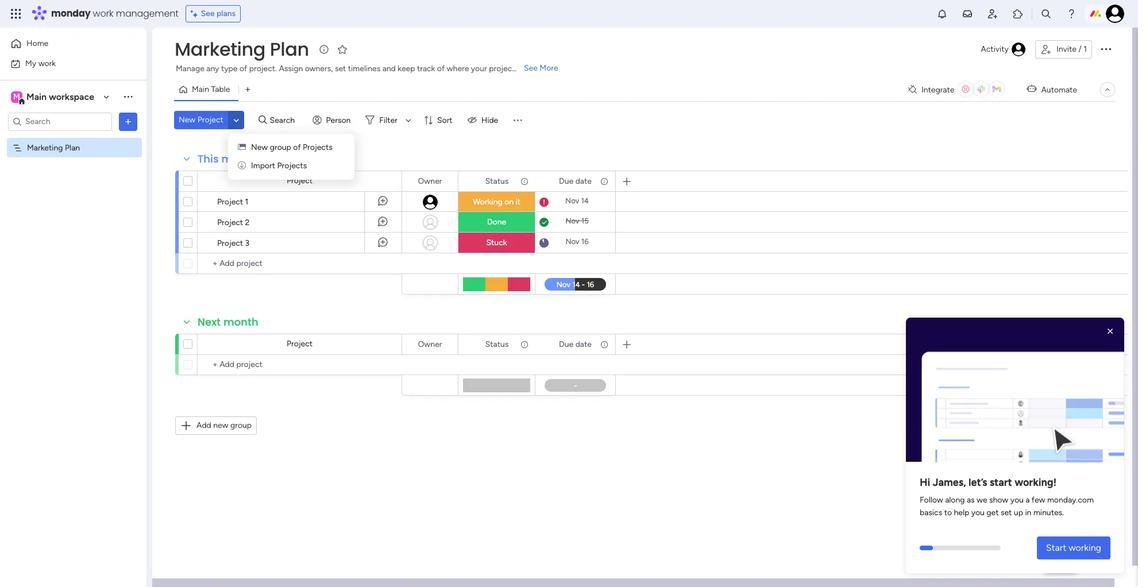 Task type: describe. For each thing, give the bounding box(es) containing it.
group inside button
[[231, 421, 252, 431]]

owner for 2nd owner field from the bottom
[[418, 176, 442, 186]]

project
[[489, 64, 515, 74]]

+ Add project text field
[[204, 257, 397, 271]]

in
[[1026, 508, 1032, 518]]

add
[[197, 421, 211, 431]]

my
[[25, 58, 36, 68]]

management
[[116, 7, 179, 20]]

Marketing Plan field
[[172, 36, 312, 62]]

table
[[211, 85, 230, 94]]

see more link
[[523, 63, 560, 74]]

move to image
[[238, 161, 246, 171]]

due date field for due date column information icon
[[557, 175, 595, 188]]

lottie animation image
[[907, 323, 1125, 467]]

integrate
[[922, 85, 955, 95]]

filter button
[[361, 111, 416, 129]]

/
[[1079, 44, 1082, 54]]

select product image
[[10, 8, 22, 20]]

dapulse integrations image
[[909, 85, 918, 94]]

2 owner field from the top
[[415, 338, 445, 351]]

Next month field
[[195, 315, 261, 330]]

main table button
[[174, 80, 239, 99]]

show board description image
[[317, 44, 331, 55]]

1 owner field from the top
[[415, 175, 445, 188]]

1 inside button
[[1084, 44, 1088, 54]]

manage any type of project. assign owners, set timelines and keep track of where your project stands.
[[176, 64, 543, 74]]

status for first status field
[[486, 176, 509, 186]]

project 3
[[217, 239, 250, 248]]

project left 2
[[217, 218, 243, 228]]

help image
[[1067, 8, 1078, 20]]

notifications image
[[937, 8, 949, 20]]

project up + add project text field at left
[[287, 339, 313, 349]]

invite
[[1057, 44, 1077, 54]]

status for 2nd status field
[[486, 340, 509, 349]]

This month field
[[195, 152, 259, 167]]

1 vertical spatial 1
[[245, 197, 249, 207]]

project 1
[[217, 197, 249, 207]]

hi
[[920, 477, 931, 489]]

add view image
[[246, 85, 250, 94]]

workspace options image
[[122, 91, 134, 102]]

2 horizontal spatial of
[[437, 64, 445, 74]]

0 horizontal spatial of
[[240, 64, 247, 74]]

follow along as we show you a few monday.com basics to help you get set up in minutes.
[[920, 496, 1095, 518]]

2
[[245, 218, 250, 228]]

column information image for this month
[[520, 177, 530, 186]]

m
[[13, 92, 20, 101]]

it
[[516, 197, 521, 207]]

activity button
[[977, 40, 1031, 59]]

type
[[221, 64, 238, 74]]

new project button
[[174, 111, 228, 129]]

automate
[[1042, 85, 1078, 95]]

0 vertical spatial options image
[[1100, 42, 1114, 56]]

monday.com
[[1048, 496, 1095, 506]]

Search in workspace field
[[24, 115, 96, 128]]

apps image
[[1013, 8, 1025, 20]]

lottie animation element
[[907, 318, 1125, 467]]

1 date from the top
[[576, 176, 592, 186]]

along
[[946, 496, 966, 506]]

start working button
[[1038, 537, 1111, 560]]

my work button
[[7, 54, 124, 73]]

invite members image
[[988, 8, 999, 20]]

see for see plans
[[201, 9, 215, 18]]

work for my
[[38, 58, 56, 68]]

column information image for due date
[[600, 177, 609, 186]]

inbox image
[[962, 8, 974, 20]]

+ Add project text field
[[204, 358, 397, 372]]

15
[[582, 217, 589, 225]]

done
[[487, 217, 507, 227]]

working
[[1069, 543, 1102, 554]]

see more
[[524, 63, 559, 73]]

1 vertical spatial you
[[972, 508, 985, 518]]

workspace
[[49, 91, 94, 102]]

your
[[471, 64, 487, 74]]

see for see more
[[524, 63, 538, 73]]

project 2
[[217, 218, 250, 228]]

hide button
[[463, 111, 506, 129]]

hide
[[482, 115, 499, 125]]

assign
[[279, 64, 303, 74]]

working on it
[[473, 197, 521, 207]]

we
[[977, 496, 988, 506]]

0 vertical spatial set
[[335, 64, 346, 74]]

import
[[251, 161, 275, 171]]

james,
[[933, 477, 967, 489]]

add new group
[[197, 421, 252, 431]]

2 due from the top
[[559, 340, 574, 349]]

v2 search image
[[259, 114, 267, 127]]

few
[[1033, 496, 1046, 506]]

monday work management
[[51, 7, 179, 20]]

stands.
[[517, 64, 543, 74]]

project inside button
[[198, 115, 224, 125]]

menu image
[[512, 114, 524, 126]]

next
[[198, 315, 221, 329]]

month for this month
[[222, 152, 256, 166]]

Search field
[[267, 112, 302, 128]]

sort button
[[419, 111, 460, 129]]

this month
[[198, 152, 256, 166]]

new for new group of projects
[[251, 143, 268, 152]]

add new group button
[[175, 417, 257, 435]]

close image
[[1106, 326, 1117, 337]]

nov 14
[[566, 197, 589, 205]]

invite / 1
[[1057, 44, 1088, 54]]

help
[[1051, 559, 1072, 570]]

stuck
[[487, 238, 507, 248]]

nov for nov 16
[[566, 237, 580, 246]]

get
[[987, 508, 1000, 518]]



Task type: locate. For each thing, give the bounding box(es) containing it.
option
[[0, 137, 147, 140]]

main left the table
[[192, 85, 209, 94]]

this
[[198, 152, 219, 166]]

column information image
[[600, 177, 609, 186], [520, 340, 530, 349]]

1 vertical spatial set
[[1002, 508, 1013, 518]]

month inside field
[[224, 315, 259, 329]]

owner for second owner field from the top of the page
[[418, 340, 442, 349]]

1 horizontal spatial group
[[270, 143, 291, 152]]

1 vertical spatial month
[[224, 315, 259, 329]]

main table
[[192, 85, 230, 94]]

1 vertical spatial group
[[231, 421, 252, 431]]

0 horizontal spatial group
[[231, 421, 252, 431]]

1 vertical spatial owner
[[418, 340, 442, 349]]

timelines
[[348, 64, 381, 74]]

1 vertical spatial new
[[251, 143, 268, 152]]

work inside button
[[38, 58, 56, 68]]

you down the we
[[972, 508, 985, 518]]

1 vertical spatial due date
[[559, 340, 592, 349]]

see plans button
[[186, 5, 241, 22]]

1 horizontal spatial column information image
[[600, 177, 609, 186]]

3
[[245, 239, 250, 248]]

0 vertical spatial month
[[222, 152, 256, 166]]

1 horizontal spatial options image
[[1100, 42, 1114, 56]]

Owner field
[[415, 175, 445, 188], [415, 338, 445, 351]]

work for monday
[[93, 7, 114, 20]]

plan up assign
[[270, 36, 309, 62]]

1 vertical spatial status field
[[483, 338, 512, 351]]

nov left 14
[[566, 197, 580, 205]]

0 vertical spatial due date
[[559, 176, 592, 186]]

2 date from the top
[[576, 340, 592, 349]]

1 vertical spatial due date field
[[557, 338, 595, 351]]

plan
[[270, 36, 309, 62], [65, 143, 80, 153]]

1 vertical spatial owner field
[[415, 338, 445, 351]]

0 vertical spatial new
[[179, 115, 196, 125]]

nov for nov 14
[[566, 197, 580, 205]]

0 vertical spatial date
[[576, 176, 592, 186]]

filter
[[380, 115, 398, 125]]

plans
[[217, 9, 236, 18]]

working!
[[1015, 477, 1057, 489]]

next month
[[198, 315, 259, 329]]

1
[[1084, 44, 1088, 54], [245, 197, 249, 207]]

0 horizontal spatial see
[[201, 9, 215, 18]]

main workspace
[[26, 91, 94, 102]]

nov left 16
[[566, 237, 580, 246]]

1 due date from the top
[[559, 176, 592, 186]]

marketing down "search in workspace" field
[[27, 143, 63, 153]]

due date
[[559, 176, 592, 186], [559, 340, 592, 349]]

set inside follow along as we show you a few monday.com basics to help you get set up in minutes.
[[1002, 508, 1013, 518]]

where
[[447, 64, 469, 74]]

0 horizontal spatial marketing plan
[[27, 143, 80, 153]]

1 vertical spatial column information image
[[520, 340, 530, 349]]

0 vertical spatial column information image
[[600, 177, 609, 186]]

new group of projects
[[251, 143, 333, 152]]

month inside "field"
[[222, 152, 256, 166]]

1 status field from the top
[[483, 175, 512, 188]]

0 vertical spatial due date field
[[557, 175, 595, 188]]

1 vertical spatial marketing plan
[[27, 143, 80, 153]]

james peterson image
[[1107, 5, 1125, 23]]

new right group image
[[251, 143, 268, 152]]

1 vertical spatial column information image
[[600, 340, 609, 349]]

marketing inside list box
[[27, 143, 63, 153]]

start
[[1047, 543, 1067, 554]]

2 owner from the top
[[418, 340, 442, 349]]

1 vertical spatial date
[[576, 340, 592, 349]]

1 horizontal spatial main
[[192, 85, 209, 94]]

0 horizontal spatial set
[[335, 64, 346, 74]]

minutes.
[[1034, 508, 1065, 518]]

0 vertical spatial plan
[[270, 36, 309, 62]]

nov 15
[[566, 217, 589, 225]]

home button
[[7, 34, 124, 53]]

nov
[[566, 197, 580, 205], [566, 217, 580, 225], [566, 237, 580, 246]]

see inside button
[[201, 9, 215, 18]]

1 horizontal spatial column information image
[[600, 340, 609, 349]]

1 vertical spatial status
[[486, 340, 509, 349]]

new
[[213, 421, 229, 431]]

marketing up any
[[175, 36, 266, 62]]

help button
[[1041, 555, 1081, 574]]

marketing plan inside list box
[[27, 143, 80, 153]]

0 horizontal spatial work
[[38, 58, 56, 68]]

date
[[576, 176, 592, 186], [576, 340, 592, 349]]

as
[[968, 496, 975, 506]]

1 vertical spatial plan
[[65, 143, 80, 153]]

2 status from the top
[[486, 340, 509, 349]]

due date field for column information image corresponding to next month
[[557, 338, 595, 351]]

new inside button
[[179, 115, 196, 125]]

search everything image
[[1041, 8, 1053, 20]]

16
[[582, 237, 589, 246]]

work right my
[[38, 58, 56, 68]]

and
[[383, 64, 396, 74]]

1 vertical spatial projects
[[277, 161, 307, 171]]

person
[[326, 115, 351, 125]]

0 vertical spatial projects
[[303, 143, 333, 152]]

2 vertical spatial nov
[[566, 237, 580, 246]]

activity
[[982, 44, 1010, 54]]

column information image for next month
[[600, 340, 609, 349]]

nov left 15
[[566, 217, 580, 225]]

set
[[335, 64, 346, 74], [1002, 508, 1013, 518]]

Status field
[[483, 175, 512, 188], [483, 338, 512, 351]]

2 due date field from the top
[[557, 338, 595, 351]]

group up import projects
[[270, 143, 291, 152]]

0 horizontal spatial you
[[972, 508, 985, 518]]

plan inside list box
[[65, 143, 80, 153]]

0 horizontal spatial 1
[[245, 197, 249, 207]]

1 horizontal spatial marketing plan
[[175, 36, 309, 62]]

to
[[945, 508, 953, 518]]

start working
[[1047, 543, 1102, 554]]

column information image
[[520, 177, 530, 186], [600, 340, 609, 349]]

1 horizontal spatial plan
[[270, 36, 309, 62]]

main inside main table "button"
[[192, 85, 209, 94]]

arrow down image
[[402, 113, 416, 127]]

group image
[[238, 143, 246, 152]]

work
[[93, 7, 114, 20], [38, 58, 56, 68]]

see left more
[[524, 63, 538, 73]]

v2 overdue deadline image
[[540, 197, 549, 208]]

marketing plan down "search in workspace" field
[[27, 143, 80, 153]]

0 vertical spatial status field
[[483, 175, 512, 188]]

1 horizontal spatial marketing
[[175, 36, 266, 62]]

marketing plan
[[175, 36, 309, 62], [27, 143, 80, 153]]

1 vertical spatial marketing
[[27, 143, 63, 153]]

projects
[[303, 143, 333, 152], [277, 161, 307, 171]]

1 horizontal spatial work
[[93, 7, 114, 20]]

1 vertical spatial options image
[[122, 116, 134, 127]]

1 vertical spatial nov
[[566, 217, 580, 225]]

home
[[26, 39, 48, 48]]

see left plans
[[201, 9, 215, 18]]

0 vertical spatial status
[[486, 176, 509, 186]]

1 nov from the top
[[566, 197, 580, 205]]

1 horizontal spatial new
[[251, 143, 268, 152]]

new project
[[179, 115, 224, 125]]

let's
[[969, 477, 988, 489]]

invite / 1 button
[[1036, 40, 1093, 59]]

a
[[1026, 496, 1031, 506]]

due
[[559, 176, 574, 186], [559, 340, 574, 349]]

of right type
[[240, 64, 247, 74]]

0 vertical spatial 1
[[1084, 44, 1088, 54]]

project left 3
[[217, 239, 243, 248]]

options image down workspace options icon
[[122, 116, 134, 127]]

0 horizontal spatial marketing
[[27, 143, 63, 153]]

sort
[[437, 115, 453, 125]]

2 status field from the top
[[483, 338, 512, 351]]

set down add to favorites icon
[[335, 64, 346, 74]]

1 horizontal spatial you
[[1011, 496, 1024, 506]]

1 vertical spatial due
[[559, 340, 574, 349]]

options image
[[1100, 42, 1114, 56], [122, 116, 134, 127]]

0 vertical spatial nov
[[566, 197, 580, 205]]

new down main table "button"
[[179, 115, 196, 125]]

0 vertical spatial you
[[1011, 496, 1024, 506]]

14
[[582, 197, 589, 205]]

0 horizontal spatial column information image
[[520, 177, 530, 186]]

of
[[240, 64, 247, 74], [437, 64, 445, 74], [293, 143, 301, 152]]

working
[[473, 197, 503, 207]]

add to favorites image
[[337, 43, 348, 55]]

0 vertical spatial marketing plan
[[175, 36, 309, 62]]

work right monday
[[93, 7, 114, 20]]

1 vertical spatial see
[[524, 63, 538, 73]]

options image right the /
[[1100, 42, 1114, 56]]

projects down person popup button
[[303, 143, 333, 152]]

0 horizontal spatial options image
[[122, 116, 134, 127]]

plan down "search in workspace" field
[[65, 143, 80, 153]]

1 status from the top
[[486, 176, 509, 186]]

1 horizontal spatial of
[[293, 143, 301, 152]]

3 nov from the top
[[566, 237, 580, 246]]

up
[[1015, 508, 1024, 518]]

0 vertical spatial marketing
[[175, 36, 266, 62]]

workspace image
[[11, 91, 22, 103]]

my work
[[25, 58, 56, 68]]

0 vertical spatial work
[[93, 7, 114, 20]]

project down import projects
[[287, 176, 313, 186]]

autopilot image
[[1028, 82, 1037, 96]]

main
[[192, 85, 209, 94], [26, 91, 47, 102]]

you
[[1011, 496, 1024, 506], [972, 508, 985, 518]]

project up project 2
[[217, 197, 243, 207]]

new for new project
[[179, 115, 196, 125]]

keep
[[398, 64, 415, 74]]

0 horizontal spatial plan
[[65, 143, 80, 153]]

monday
[[51, 7, 91, 20]]

1 horizontal spatial set
[[1002, 508, 1013, 518]]

Due date field
[[557, 175, 595, 188], [557, 338, 595, 351]]

column information image for status
[[520, 340, 530, 349]]

person button
[[308, 111, 358, 129]]

nov for nov 15
[[566, 217, 580, 225]]

0 vertical spatial owner field
[[415, 175, 445, 188]]

owners,
[[305, 64, 333, 74]]

of up import projects
[[293, 143, 301, 152]]

1 due date field from the top
[[557, 175, 595, 188]]

workspace selection element
[[11, 90, 96, 105]]

0 vertical spatial owner
[[418, 176, 442, 186]]

1 horizontal spatial 1
[[1084, 44, 1088, 54]]

main inside workspace selection element
[[26, 91, 47, 102]]

collapse board header image
[[1104, 85, 1113, 94]]

0 vertical spatial due
[[559, 176, 574, 186]]

main for main workspace
[[26, 91, 47, 102]]

0 vertical spatial see
[[201, 9, 215, 18]]

projects down new group of projects
[[277, 161, 307, 171]]

on
[[505, 197, 514, 207]]

set left up
[[1002, 508, 1013, 518]]

0 horizontal spatial column information image
[[520, 340, 530, 349]]

nov 16
[[566, 237, 589, 246]]

0 vertical spatial group
[[270, 143, 291, 152]]

2 due date from the top
[[559, 340, 592, 349]]

angle down image
[[234, 116, 239, 124]]

main right workspace image
[[26, 91, 47, 102]]

progress bar
[[920, 546, 934, 551]]

track
[[417, 64, 435, 74]]

project left angle down image on the left top of page
[[198, 115, 224, 125]]

more
[[540, 63, 559, 73]]

status
[[486, 176, 509, 186], [486, 340, 509, 349]]

group right new
[[231, 421, 252, 431]]

marketing plan list box
[[0, 136, 147, 313]]

0 vertical spatial column information image
[[520, 177, 530, 186]]

see
[[201, 9, 215, 18], [524, 63, 538, 73]]

v2 done deadline image
[[540, 217, 549, 228]]

you left a
[[1011, 496, 1024, 506]]

help
[[955, 508, 970, 518]]

0 horizontal spatial main
[[26, 91, 47, 102]]

1 owner from the top
[[418, 176, 442, 186]]

project.
[[249, 64, 277, 74]]

1 up 2
[[245, 197, 249, 207]]

show
[[990, 496, 1009, 506]]

marketing plan up type
[[175, 36, 309, 62]]

main for main table
[[192, 85, 209, 94]]

month for next month
[[224, 315, 259, 329]]

2 nov from the top
[[566, 217, 580, 225]]

1 right the /
[[1084, 44, 1088, 54]]

any
[[207, 64, 219, 74]]

follow
[[920, 496, 944, 506]]

import projects
[[251, 161, 307, 171]]

basics
[[920, 508, 943, 518]]

owner
[[418, 176, 442, 186], [418, 340, 442, 349]]

of right track
[[437, 64, 445, 74]]

1 horizontal spatial see
[[524, 63, 538, 73]]

1 vertical spatial work
[[38, 58, 56, 68]]

0 horizontal spatial new
[[179, 115, 196, 125]]

manage
[[176, 64, 205, 74]]

1 due from the top
[[559, 176, 574, 186]]



Task type: vqa. For each thing, say whether or not it's contained in the screenshot.
1st the Actual SP field from the bottom of the page's 0 SP sum
no



